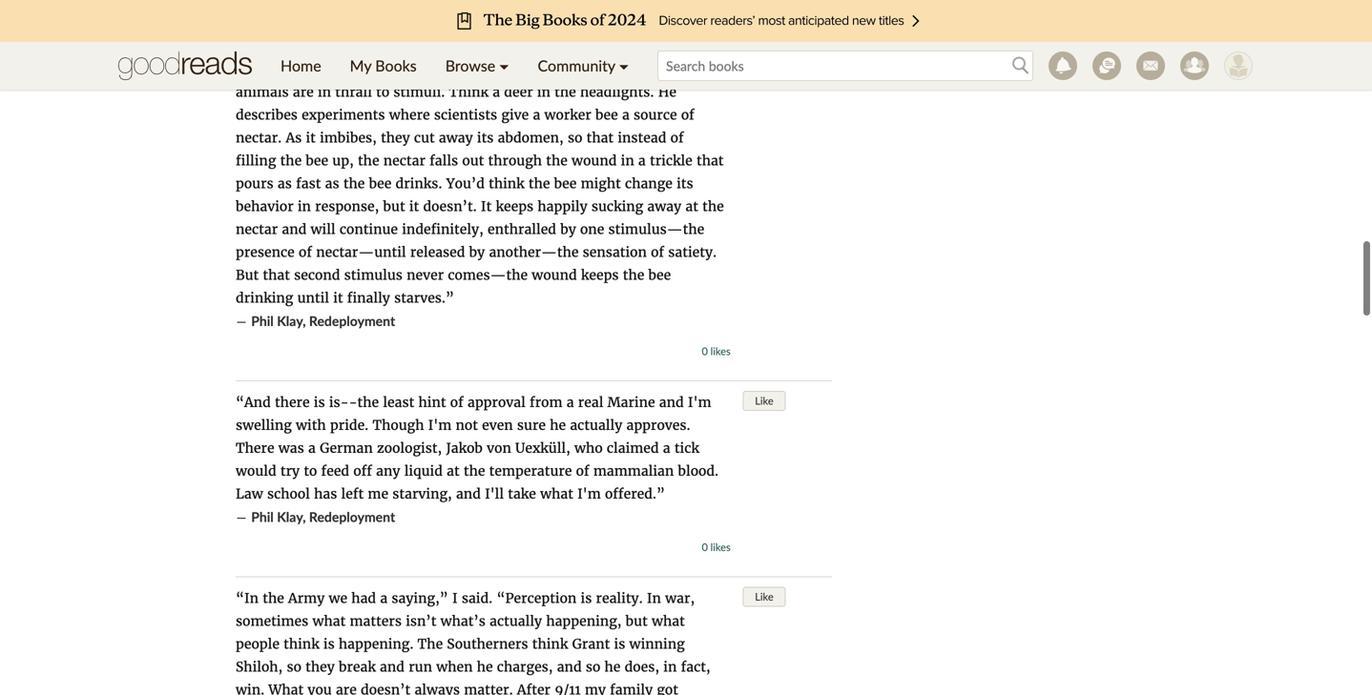 Task type: vqa. For each thing, say whether or not it's contained in the screenshot.
the secret book of flora lea by patti callahan henry 'IMAGE'
no



Task type: locate. For each thing, give the bounding box(es) containing it.
2 likes from the top
[[711, 345, 731, 358]]

and
[[568, 61, 592, 78], [282, 221, 307, 238], [659, 394, 684, 411], [456, 486, 481, 503], [380, 659, 405, 676], [557, 659, 582, 676]]

of right source
[[681, 106, 695, 124]]

0 vertical spatial like link
[[743, 391, 786, 411]]

likes
[[711, 11, 731, 24], [711, 345, 731, 358], [711, 541, 731, 554]]

0 likes link
[[702, 11, 731, 24], [702, 345, 731, 358], [702, 541, 731, 554]]

after
[[517, 682, 551, 696]]

by down happily
[[561, 221, 576, 238]]

had
[[352, 590, 376, 608]]

try
[[281, 463, 300, 480]]

doesn't
[[361, 682, 411, 696]]

my group discussions image
[[1093, 52, 1122, 80]]

in down instead
[[621, 152, 635, 169]]

2 vertical spatial i'm
[[578, 486, 601, 503]]

1 vertical spatial actually
[[490, 613, 542, 631]]

0 vertical spatial ―
[[236, 313, 247, 330]]

2 redeployment from the top
[[309, 509, 395, 526]]

0 horizontal spatial are
[[293, 84, 314, 101]]

0 horizontal spatial animals
[[236, 84, 289, 101]]

happily
[[538, 198, 588, 215]]

actually down "perception
[[490, 613, 542, 631]]

1 horizontal spatial to
[[376, 84, 390, 101]]

0 vertical spatial redeployment
[[309, 313, 395, 329]]

1 phil from the top
[[251, 313, 274, 329]]

2 klay, from the top
[[277, 509, 306, 526]]

2 vertical spatial 0 likes
[[702, 541, 731, 554]]

at inside "and there is is--the least hint of approval from a real marine and i'm swelling with pride. though i'm not even sure he actually approves. there was a german zoologist, jakob von uexküll, who claimed a tick would try to feed off any liquid at the temperature of mammalian blood. law school has left me starving, and i'll take what i'm offered." ― phil klay, redeployment
[[447, 463, 460, 480]]

community ▾
[[538, 56, 629, 75]]

1 horizontal spatial are
[[336, 682, 357, 696]]

said.
[[462, 590, 493, 608]]

he down the from
[[550, 417, 566, 434]]

2 ▾ from the left
[[619, 56, 629, 75]]

1 vertical spatial 0 likes
[[702, 345, 731, 358]]

0 vertical spatial i'm
[[688, 394, 712, 411]]

of down stimulus—the
[[651, 244, 665, 261]]

0 vertical spatial but
[[383, 198, 405, 215]]

2 horizontal spatial i'm
[[688, 394, 712, 411]]

phil down law
[[251, 509, 274, 526]]

they down where
[[381, 129, 410, 147]]

what down the 'we'
[[313, 613, 346, 631]]

what up winning
[[652, 613, 685, 631]]

1 vertical spatial to
[[304, 463, 317, 480]]

redeployment link
[[309, 313, 395, 329], [309, 509, 395, 526]]

1 ― from the top
[[236, 313, 247, 330]]

home
[[281, 56, 321, 75]]

redeployment link down finally
[[309, 313, 395, 329]]

i'm up approves.
[[688, 394, 712, 411]]

1 horizontal spatial but
[[626, 613, 648, 631]]

by up comes—the on the left top
[[469, 244, 485, 261]]

the up happily
[[529, 175, 550, 192]]

a right give
[[533, 106, 541, 124]]

wound up the might
[[572, 152, 617, 169]]

experiments
[[302, 106, 385, 124]]

1 vertical spatial 0 likes link
[[702, 345, 731, 358]]

1 vertical spatial ―
[[236, 509, 247, 526]]

think up charges,
[[532, 636, 568, 653]]

so
[[568, 129, 583, 147], [287, 659, 302, 676], [586, 659, 601, 676]]

are down break
[[336, 682, 357, 696]]

0 horizontal spatial they
[[306, 659, 335, 676]]

0 vertical spatial 0 likes link
[[702, 11, 731, 24]]

1 vertical spatial phil
[[251, 509, 274, 526]]

1 as from the left
[[278, 175, 292, 192]]

so up my at bottom left
[[586, 659, 601, 676]]

― inside "and there is is--the least hint of approval from a real marine and i'm swelling with pride. though i'm not even sure he actually approves. there was a german zoologist, jakob von uexküll, who claimed a tick would try to feed off any liquid at the temperature of mammalian blood. law school has left me starving, and i'll take what i'm offered." ― phil klay, redeployment
[[236, 509, 247, 526]]

never
[[407, 267, 444, 284]]

liquid
[[404, 463, 443, 480]]

animals up headlights.
[[596, 61, 650, 78]]

1 like from the top
[[755, 395, 774, 408]]

0 horizontal spatial nectar
[[236, 221, 278, 238]]

me
[[368, 486, 389, 503]]

0 horizontal spatial but
[[383, 198, 405, 215]]

0 vertical spatial phil
[[251, 313, 274, 329]]

sucking
[[592, 198, 644, 215]]

1 vertical spatial are
[[336, 682, 357, 696]]

he up "matter."
[[477, 659, 493, 676]]

1 vertical spatial klay,
[[277, 509, 306, 526]]

0 vertical spatial klay,
[[277, 313, 306, 329]]

1 redeployment from the top
[[309, 313, 395, 329]]

what inside "and there is is--the least hint of approval from a real marine and i'm swelling with pride. though i'm not even sure he actually approves. there was a german zoologist, jakob von uexküll, who claimed a tick would try to feed off any liquid at the temperature of mammalian blood. law school has left me starving, and i'll take what i'm offered." ― phil klay, redeployment
[[540, 486, 574, 503]]

i'm down who
[[578, 486, 601, 503]]

difference
[[403, 61, 470, 78]]

like
[[755, 395, 774, 408], [755, 591, 774, 604]]

1 horizontal spatial so
[[568, 129, 583, 147]]

at inside "agamben speaks of the difference between men and animals being that animals are in thrall to stimuli. think a deer in the headlights. he describes experiments where scientists give a worker bee a source of nectar. as it imbibes, they cut away its abdomen, so that instead of filling the bee up, the nectar falls out through the wound in a trickle that pours as fast as the bee drinks. you'd think the bee might change its behavior in response, but it doesn't. it keeps happily sucking away at the nectar and will continue indefinitely, enthralled by one stimulus—the presence of nectar—until released by another—the sensation of satiety. but that second stimulus never comes—the wound keeps the bee drinking until it finally starves." ― phil klay, redeployment
[[686, 198, 699, 215]]

1 horizontal spatial they
[[381, 129, 410, 147]]

1 horizontal spatial he
[[550, 417, 566, 434]]

phil
[[251, 313, 274, 329], [251, 509, 274, 526]]

its down trickle
[[677, 175, 694, 192]]

redeployment down left
[[309, 509, 395, 526]]

2 phil from the top
[[251, 509, 274, 526]]

0 vertical spatial are
[[293, 84, 314, 101]]

in
[[647, 590, 661, 608]]

they up you
[[306, 659, 335, 676]]

1 vertical spatial by
[[469, 244, 485, 261]]

swelling
[[236, 417, 292, 434]]

wound down another—the
[[532, 267, 577, 284]]

thrall
[[335, 84, 372, 101]]

▾ up the deer
[[500, 56, 509, 75]]

klay, down until
[[277, 313, 306, 329]]

0 vertical spatial at
[[686, 198, 699, 215]]

away
[[439, 129, 473, 147], [648, 198, 682, 215]]

0 horizontal spatial ▾
[[500, 56, 509, 75]]

1 vertical spatial animals
[[236, 84, 289, 101]]

0 vertical spatial its
[[477, 129, 494, 147]]

1 redeployment link from the top
[[309, 313, 395, 329]]

2 0 from the top
[[702, 345, 708, 358]]

― down drinking on the left of page
[[236, 313, 247, 330]]

redeployment link for redeployment
[[309, 509, 395, 526]]

are inside the "in the army we had a saying," i said. "perception is reality. in war, sometimes what matters isn't what's actually happening, but what people think is happening. the southerners think grant is winning shiloh, so they break and run when he charges, and so he does, in fact, win. what you are doesn't always matter. after 9/11 my family
[[336, 682, 357, 696]]

out
[[462, 152, 484, 169]]

0 horizontal spatial at
[[447, 463, 460, 480]]

0 horizontal spatial to
[[304, 463, 317, 480]]

the down sensation at the left top
[[623, 267, 645, 284]]

is-
[[329, 394, 349, 411]]

a down instead
[[639, 152, 646, 169]]

"and
[[236, 394, 271, 411]]

0 vertical spatial likes
[[711, 11, 731, 24]]

away down scientists on the left top
[[439, 129, 473, 147]]

1 vertical spatial like link
[[743, 588, 786, 608]]

0 vertical spatial keeps
[[496, 198, 534, 215]]

it down drinks.
[[409, 198, 419, 215]]

redeployment link for the
[[309, 313, 395, 329]]

2 ― from the top
[[236, 509, 247, 526]]

a down headlights.
[[622, 106, 630, 124]]

as
[[278, 175, 292, 192], [325, 175, 339, 192]]

0 vertical spatial 0 likes
[[702, 11, 731, 24]]

away up stimulus—the
[[648, 198, 682, 215]]

1 horizontal spatial ▾
[[619, 56, 629, 75]]

the right the up,
[[358, 152, 380, 169]]

2 0 likes link from the top
[[702, 345, 731, 358]]

0 for "and there is is--the least hint of approval from a real marine and i'm swelling with pride. though i'm not even sure he actually approves. there was a german zoologist, jakob von uexküll, who claimed a tick would try to feed off any liquid at the temperature of mammalian blood. law school has left me starving, and i'll take what i'm offered."
[[702, 541, 708, 554]]

the down abdomen,
[[546, 152, 568, 169]]

blood.
[[678, 463, 719, 480]]

3 0 likes from the top
[[702, 541, 731, 554]]

in inside the "in the army we had a saying," i said. "perception is reality. in war, sometimes what matters isn't what's actually happening, but what people think is happening. the southerners think grant is winning shiloh, so they break and run when he charges, and so he does, in fact, win. what you are doesn't always matter. after 9/11 my family
[[664, 659, 677, 676]]

0 horizontal spatial as
[[278, 175, 292, 192]]

stimuli.
[[394, 84, 445, 101]]

▾ for community ▾
[[619, 56, 629, 75]]

2 vertical spatial 0
[[702, 541, 708, 554]]

men
[[534, 61, 564, 78]]

a right had
[[380, 590, 388, 608]]

animals up describes
[[236, 84, 289, 101]]

1 vertical spatial its
[[677, 175, 694, 192]]

2 redeployment link from the top
[[309, 509, 395, 526]]

0 vertical spatial like
[[755, 395, 774, 408]]

1 vertical spatial likes
[[711, 345, 731, 358]]

but down drinks.
[[383, 198, 405, 215]]

0 horizontal spatial i'm
[[428, 417, 452, 434]]

von
[[487, 440, 512, 457]]

1 horizontal spatial away
[[648, 198, 682, 215]]

nectar up drinks.
[[384, 152, 426, 169]]

0 vertical spatial it
[[306, 129, 316, 147]]

2 vertical spatial 0 likes link
[[702, 541, 731, 554]]

0 vertical spatial 0
[[702, 11, 708, 24]]

▾ up headlights.
[[619, 56, 629, 75]]

he inside "and there is is--the least hint of approval from a real marine and i'm swelling with pride. though i'm not even sure he actually approves. there was a german zoologist, jakob von uexküll, who claimed a tick would try to feed off any liquid at the temperature of mammalian blood. law school has left me starving, and i'll take what i'm offered." ― phil klay, redeployment
[[550, 417, 566, 434]]

that down the presence
[[263, 267, 290, 284]]

sometimes
[[236, 613, 309, 631]]

what right take
[[540, 486, 574, 503]]

redeployment inside "and there is is--the least hint of approval from a real marine and i'm swelling with pride. though i'm not even sure he actually approves. there was a german zoologist, jakob von uexküll, who claimed a tick would try to feed off any liquid at the temperature of mammalian blood. law school has left me starving, and i'll take what i'm offered." ― phil klay, redeployment
[[309, 509, 395, 526]]

is up you
[[324, 636, 335, 653]]

a left the deer
[[493, 84, 500, 101]]

comes—the
[[448, 267, 528, 284]]

change
[[625, 175, 673, 192]]

so inside "agamben speaks of the difference between men and animals being that animals are in thrall to stimuli. think a deer in the headlights. he describes experiments where scientists give a worker bee a source of nectar. as it imbibes, they cut away its abdomen, so that instead of filling the bee up, the nectar falls out through the wound in a trickle that pours as fast as the bee drinks. you'd think the bee might change its behavior in response, but it doesn't. it keeps happily sucking away at the nectar and will continue indefinitely, enthralled by one stimulus—the presence of nectar—until released by another—the sensation of satiety. but that second stimulus never comes—the wound keeps the bee drinking until it finally starves." ― phil klay, redeployment
[[568, 129, 583, 147]]

1 vertical spatial at
[[447, 463, 460, 480]]

are down home
[[293, 84, 314, 101]]

0 vertical spatial nectar
[[384, 152, 426, 169]]

they
[[381, 129, 410, 147], [306, 659, 335, 676]]

2 0 likes from the top
[[702, 345, 731, 358]]

until
[[297, 290, 329, 307]]

enthralled
[[488, 221, 557, 238]]

uexküll,
[[516, 440, 571, 457]]

people
[[236, 636, 280, 653]]

at down "jakob"
[[447, 463, 460, 480]]

1 vertical spatial keeps
[[581, 267, 619, 284]]

1 vertical spatial like
[[755, 591, 774, 604]]

1 0 from the top
[[702, 11, 708, 24]]

3 likes from the top
[[711, 541, 731, 554]]

1 vertical spatial but
[[626, 613, 648, 631]]

matter.
[[464, 682, 513, 696]]

0 horizontal spatial its
[[477, 129, 494, 147]]

0 likes for "agamben speaks of the difference between men and animals being that animals are in thrall to stimuli. think a deer in the headlights. he describes experiments where scientists give a worker bee a source of nectar. as it imbibes, they cut away its abdomen, so that instead of filling the bee up, the nectar falls out through the wound in a trickle that pours as fast as the bee drinks. you'd think the bee might change its behavior in response, but it doesn't. it keeps happily sucking away at the nectar and will continue indefinitely, enthralled by one stimulus—the presence of nectar—until released by another—the sensation of satiety. but that second stimulus never comes—the wound keeps the bee drinking until it finally starves."
[[702, 345, 731, 358]]

but down reality.
[[626, 613, 648, 631]]

redeployment link down left
[[309, 509, 395, 526]]

bee left drinks.
[[369, 175, 392, 192]]

1 likes from the top
[[711, 11, 731, 24]]

the down the as
[[280, 152, 302, 169]]

and up doesn't
[[380, 659, 405, 676]]

are
[[293, 84, 314, 101], [336, 682, 357, 696]]

i'm down hint
[[428, 417, 452, 434]]

2 vertical spatial likes
[[711, 541, 731, 554]]

1 0 likes link from the top
[[702, 11, 731, 24]]

klay, inside "and there is is--the least hint of approval from a real marine and i'm swelling with pride. though i'm not even sure he actually approves. there was a german zoologist, jakob von uexküll, who claimed a tick would try to feed off any liquid at the temperature of mammalian blood. law school has left me starving, and i'll take what i'm offered." ― phil klay, redeployment
[[277, 509, 306, 526]]

klay, down school
[[277, 509, 306, 526]]

― inside "agamben speaks of the difference between men and animals being that animals are in thrall to stimuli. think a deer in the headlights. he describes experiments where scientists give a worker bee a source of nectar. as it imbibes, they cut away its abdomen, so that instead of filling the bee up, the nectar falls out through the wound in a trickle that pours as fast as the bee drinks. you'd think the bee might change its behavior in response, but it doesn't. it keeps happily sucking away at the nectar and will continue indefinitely, enthralled by one stimulus—the presence of nectar—until released by another—the sensation of satiety. but that second stimulus never comes—the wound keeps the bee drinking until it finally starves." ― phil klay, redeployment
[[236, 313, 247, 330]]

happening,
[[546, 613, 622, 631]]

redeployment down finally
[[309, 313, 395, 329]]

and up the 9/11
[[557, 659, 582, 676]]

―
[[236, 313, 247, 330], [236, 509, 247, 526]]

home link
[[266, 42, 336, 90]]

as
[[286, 129, 302, 147]]

community ▾ button
[[524, 42, 643, 90]]

the right my
[[377, 61, 399, 78]]

0 vertical spatial away
[[439, 129, 473, 147]]

think down sometimes
[[284, 636, 319, 653]]

1 vertical spatial it
[[409, 198, 419, 215]]

is inside "and there is is--the least hint of approval from a real marine and i'm swelling with pride. though i'm not even sure he actually approves. there was a german zoologist, jakob von uexküll, who claimed a tick would try to feed off any liquid at the temperature of mammalian blood. law school has left me starving, and i'll take what i'm offered." ― phil klay, redeployment
[[314, 394, 325, 411]]

reality.
[[596, 590, 643, 608]]

1 horizontal spatial it
[[333, 290, 343, 307]]

response,
[[315, 198, 379, 215]]

to right try
[[304, 463, 317, 480]]

bee up fast
[[306, 152, 328, 169]]

the up worker
[[555, 84, 576, 101]]

from
[[530, 394, 563, 411]]

Search books text field
[[658, 51, 1034, 81]]

1 horizontal spatial animals
[[596, 61, 650, 78]]

so up what at the bottom of the page
[[287, 659, 302, 676]]

winning
[[630, 636, 685, 653]]

1 vertical spatial redeployment
[[309, 509, 395, 526]]

"agamben
[[236, 61, 307, 78]]

notifications image
[[1049, 52, 1078, 80]]

browse ▾
[[446, 56, 509, 75]]

1 0 likes from the top
[[702, 11, 731, 24]]

and left i'll
[[456, 486, 481, 503]]

to
[[376, 84, 390, 101], [304, 463, 317, 480]]

keeps up enthralled
[[496, 198, 534, 215]]

i
[[452, 590, 458, 608]]

jakob
[[446, 440, 483, 457]]

to inside "agamben speaks of the difference between men and animals being that animals are in thrall to stimuli. think a deer in the headlights. he describes experiments where scientists give a worker bee a source of nectar. as it imbibes, they cut away its abdomen, so that instead of filling the bee up, the nectar falls out through the wound in a trickle that pours as fast as the bee drinks. you'd think the bee might change its behavior in response, but it doesn't. it keeps happily sucking away at the nectar and will continue indefinitely, enthralled by one stimulus—the presence of nectar—until released by another—the sensation of satiety. but that second stimulus never comes—the wound keeps the bee drinking until it finally starves." ― phil klay, redeployment
[[376, 84, 390, 101]]

― down law
[[236, 509, 247, 526]]

as right fast
[[325, 175, 339, 192]]

by
[[561, 221, 576, 238], [469, 244, 485, 261]]

0 horizontal spatial so
[[287, 659, 302, 676]]

3 0 from the top
[[702, 541, 708, 554]]

2 horizontal spatial so
[[586, 659, 601, 676]]

3 0 likes link from the top
[[702, 541, 731, 554]]

2 like link from the top
[[743, 588, 786, 608]]

bee
[[596, 106, 618, 124], [306, 152, 328, 169], [369, 175, 392, 192], [554, 175, 577, 192], [649, 267, 671, 284]]

in
[[318, 84, 331, 101], [537, 84, 551, 101], [621, 152, 635, 169], [298, 198, 311, 215], [664, 659, 677, 676]]

1 horizontal spatial at
[[686, 198, 699, 215]]

it right until
[[333, 290, 343, 307]]

the
[[377, 61, 399, 78], [555, 84, 576, 101], [280, 152, 302, 169], [358, 152, 380, 169], [546, 152, 568, 169], [343, 175, 365, 192], [529, 175, 550, 192], [703, 198, 724, 215], [623, 267, 645, 284], [358, 394, 379, 411], [464, 463, 485, 480], [263, 590, 284, 608]]

menu
[[266, 42, 643, 90]]

second
[[294, 267, 340, 284]]

think down through
[[489, 175, 525, 192]]

to down my books
[[376, 84, 390, 101]]

1 klay, from the top
[[277, 313, 306, 329]]

he
[[550, 417, 566, 434], [477, 659, 493, 676], [605, 659, 621, 676]]

sam green image
[[1225, 52, 1253, 80]]

0 vertical spatial actually
[[570, 417, 623, 434]]

0 vertical spatial redeployment link
[[309, 313, 395, 329]]

and left will
[[282, 221, 307, 238]]

1 horizontal spatial keeps
[[581, 267, 619, 284]]

in down men
[[537, 84, 551, 101]]

keeps
[[496, 198, 534, 215], [581, 267, 619, 284]]

2 horizontal spatial it
[[409, 198, 419, 215]]

up,
[[332, 152, 354, 169]]

in left 'fact,' on the bottom of the page
[[664, 659, 677, 676]]

matters
[[350, 613, 402, 631]]

actually down "real"
[[570, 417, 623, 434]]

0 horizontal spatial by
[[469, 244, 485, 261]]

1 horizontal spatial think
[[489, 175, 525, 192]]

0 vertical spatial to
[[376, 84, 390, 101]]

hint
[[419, 394, 446, 411]]

1 horizontal spatial as
[[325, 175, 339, 192]]

phil down drinking on the left of page
[[251, 313, 274, 329]]

0 horizontal spatial actually
[[490, 613, 542, 631]]

phil inside "and there is is--the least hint of approval from a real marine and i'm swelling with pride. though i'm not even sure he actually approves. there was a german zoologist, jakob von uexküll, who claimed a tick would try to feed off any liquid at the temperature of mammalian blood. law school has left me starving, and i'll take what i'm offered." ― phil klay, redeployment
[[251, 509, 274, 526]]

1 vertical spatial 0
[[702, 345, 708, 358]]

1 horizontal spatial actually
[[570, 417, 623, 434]]

but
[[236, 267, 259, 284]]

Search for books to add to your shelves search field
[[658, 51, 1034, 81]]

as left fast
[[278, 175, 292, 192]]

1 horizontal spatial what
[[540, 486, 574, 503]]

1 ▾ from the left
[[500, 56, 509, 75]]

keeps down sensation at the left top
[[581, 267, 619, 284]]

1 vertical spatial they
[[306, 659, 335, 676]]

0 vertical spatial they
[[381, 129, 410, 147]]

0 vertical spatial animals
[[596, 61, 650, 78]]

2 like from the top
[[755, 591, 774, 604]]

that
[[695, 61, 722, 78], [587, 129, 614, 147], [697, 152, 724, 169], [263, 267, 290, 284]]

it right the as
[[306, 129, 316, 147]]

2 as from the left
[[325, 175, 339, 192]]

trickle
[[650, 152, 693, 169]]

presence
[[236, 244, 295, 261]]

of right hint
[[450, 394, 464, 411]]

drinking
[[236, 290, 293, 307]]

1 vertical spatial redeployment link
[[309, 509, 395, 526]]

at up stimulus—the
[[686, 198, 699, 215]]

0 horizontal spatial it
[[306, 129, 316, 147]]

is left is-
[[314, 394, 325, 411]]

0 vertical spatial by
[[561, 221, 576, 238]]



Task type: describe. For each thing, give the bounding box(es) containing it.
always
[[415, 682, 460, 696]]

they inside the "in the army we had a saying," i said. "perception is reality. in war, sometimes what matters isn't what's actually happening, but what people think is happening. the southerners think grant is winning shiloh, so they break and run when he charges, and so he does, in fact, win. what you are doesn't always matter. after 9/11 my family
[[306, 659, 335, 676]]

saying,"
[[392, 590, 448, 608]]

what's
[[441, 613, 486, 631]]

falls
[[430, 152, 458, 169]]

he
[[658, 84, 677, 101]]

but inside the "in the army we had a saying," i said. "perception is reality. in war, sometimes what matters isn't what's actually happening, but what people think is happening. the southerners think grant is winning shiloh, so they break and run when he charges, and so he does, in fact, win. what you are doesn't always matter. after 9/11 my family
[[626, 613, 648, 631]]

sure
[[517, 417, 546, 434]]

menu containing home
[[266, 42, 643, 90]]

1 horizontal spatial nectar
[[384, 152, 426, 169]]

the up response,
[[343, 175, 365, 192]]

that right being at top
[[695, 61, 722, 78]]

but inside "agamben speaks of the difference between men and animals being that animals are in thrall to stimuli. think a deer in the headlights. he describes experiments where scientists give a worker bee a source of nectar. as it imbibes, they cut away its abdomen, so that instead of filling the bee up, the nectar falls out through the wound in a trickle that pours as fast as the bee drinks. you'd think the bee might change its behavior in response, but it doesn't. it keeps happily sucking away at the nectar and will continue indefinitely, enthralled by one stimulus—the presence of nectar—until released by another—the sensation of satiety. but that second stimulus never comes—the wound keeps the bee drinking until it finally starves." ― phil klay, redeployment
[[383, 198, 405, 215]]

i'll
[[485, 486, 504, 503]]

nectar.
[[236, 129, 282, 147]]

a left "real"
[[567, 394, 574, 411]]

2 horizontal spatial think
[[532, 636, 568, 653]]

phil inside "agamben speaks of the difference between men and animals being that animals are in thrall to stimuli. think a deer in the headlights. he describes experiments where scientists give a worker bee a source of nectar. as it imbibes, they cut away its abdomen, so that instead of filling the bee up, the nectar falls out through the wound in a trickle that pours as fast as the bee drinks. you'd think the bee might change its behavior in response, but it doesn't. it keeps happily sucking away at the nectar and will continue indefinitely, enthralled by one stimulus—the presence of nectar—until released by another—the sensation of satiety. but that second stimulus never comes—the wound keeps the bee drinking until it finally starves." ― phil klay, redeployment
[[251, 313, 274, 329]]

continue
[[340, 221, 398, 238]]

army
[[288, 590, 325, 608]]

likes for "agamben speaks of the difference between men and animals being that animals are in thrall to stimuli. think a deer in the headlights. he describes experiments where scientists give a worker bee a source of nectar. as it imbibes, they cut away its abdomen, so that instead of filling the bee up, the nectar falls out through the wound in a trickle that pours as fast as the bee drinks. you'd think the bee might change its behavior in response, but it doesn't. it keeps happily sucking away at the nectar and will continue indefinitely, enthralled by one stimulus—the presence of nectar—until released by another—the sensation of satiety. but that second stimulus never comes—the wound keeps the bee drinking until it finally starves."
[[711, 345, 731, 358]]

likes for "and there is is--the least hint of approval from a real marine and i'm swelling with pride. though i'm not even sure he actually approves. there was a german zoologist, jakob von uexküll, who claimed a tick would try to feed off any liquid at the temperature of mammalian blood. law school has left me starving, and i'll take what i'm offered."
[[711, 541, 731, 554]]

2 horizontal spatial what
[[652, 613, 685, 631]]

fast
[[296, 175, 321, 192]]

german
[[320, 440, 373, 457]]

0 likes link for "agamben speaks of the difference between men and animals being that animals are in thrall to stimuli. think a deer in the headlights. he describes experiments where scientists give a worker bee a source of nectar. as it imbibes, they cut away its abdomen, so that instead of filling the bee up, the nectar falls out through the wound in a trickle that pours as fast as the bee drinks. you'd think the bee might change its behavior in response, but it doesn't. it keeps happily sucking away at the nectar and will continue indefinitely, enthralled by one stimulus—the presence of nectar—until released by another—the sensation of satiety. but that second stimulus never comes—the wound keeps the bee drinking until it finally starves."
[[702, 345, 731, 358]]

pours
[[236, 175, 274, 192]]

in down fast
[[298, 198, 311, 215]]

claimed
[[607, 440, 659, 457]]

0 horizontal spatial away
[[439, 129, 473, 147]]

books
[[375, 56, 417, 75]]

is right grant
[[614, 636, 626, 653]]

doesn't.
[[423, 198, 477, 215]]

klay, inside "agamben speaks of the difference between men and animals being that animals are in thrall to stimuli. think a deer in the headlights. he describes experiments where scientists give a worker bee a source of nectar. as it imbibes, they cut away its abdomen, so that instead of filling the bee up, the nectar falls out through the wound in a trickle that pours as fast as the bee drinks. you'd think the bee might change its behavior in response, but it doesn't. it keeps happily sucking away at the nectar and will continue indefinitely, enthralled by one stimulus—the presence of nectar—until released by another—the sensation of satiety. but that second stimulus never comes—the wound keeps the bee drinking until it finally starves." ― phil klay, redeployment
[[277, 313, 306, 329]]

1 vertical spatial away
[[648, 198, 682, 215]]

a inside the "in the army we had a saying," i said. "perception is reality. in war, sometimes what matters isn't what's actually happening, but what people think is happening. the southerners think grant is winning shiloh, so they break and run when he charges, and so he does, in fact, win. what you are doesn't always matter. after 9/11 my family
[[380, 590, 388, 608]]

that right trickle
[[697, 152, 724, 169]]

to inside "and there is is--the least hint of approval from a real marine and i'm swelling with pride. though i'm not even sure he actually approves. there was a german zoologist, jakob von uexküll, who claimed a tick would try to feed off any liquid at the temperature of mammalian blood. law school has left me starving, and i'll take what i'm offered." ― phil klay, redeployment
[[304, 463, 317, 480]]

though
[[373, 417, 424, 434]]

and up approves.
[[659, 394, 684, 411]]

-
[[349, 394, 358, 411]]

fact,
[[681, 659, 711, 676]]

0 horizontal spatial what
[[313, 613, 346, 631]]

2 vertical spatial it
[[333, 290, 343, 307]]

filling
[[236, 152, 276, 169]]

a right was
[[308, 440, 316, 457]]

1 horizontal spatial i'm
[[578, 486, 601, 503]]

that down worker
[[587, 129, 614, 147]]

2 horizontal spatial he
[[605, 659, 621, 676]]

left
[[341, 486, 364, 503]]

they inside "agamben speaks of the difference between men and animals being that animals are in thrall to stimuli. think a deer in the headlights. he describes experiments where scientists give a worker bee a source of nectar. as it imbibes, they cut away its abdomen, so that instead of filling the bee up, the nectar falls out through the wound in a trickle that pours as fast as the bee drinks. you'd think the bee might change its behavior in response, but it doesn't. it keeps happily sucking away at the nectar and will continue indefinitely, enthralled by one stimulus—the presence of nectar—until released by another—the sensation of satiety. but that second stimulus never comes—the wound keeps the bee drinking until it finally starves." ― phil klay, redeployment
[[381, 129, 410, 147]]

source
[[634, 106, 677, 124]]

being
[[654, 61, 691, 78]]

released
[[410, 244, 465, 261]]

1 horizontal spatial by
[[561, 221, 576, 238]]

war,
[[666, 590, 695, 608]]

1 vertical spatial i'm
[[428, 417, 452, 434]]

actually inside "and there is is--the least hint of approval from a real marine and i'm swelling with pride. though i'm not even sure he actually approves. there was a german zoologist, jakob von uexküll, who claimed a tick would try to feed off any liquid at the temperature of mammalian blood. law school has left me starving, and i'll take what i'm offered." ― phil klay, redeployment
[[570, 417, 623, 434]]

and right men
[[568, 61, 592, 78]]

in down speaks
[[318, 84, 331, 101]]

actually inside the "in the army we had a saying," i said. "perception is reality. in war, sometimes what matters isn't what's actually happening, but what people think is happening. the southerners think grant is winning shiloh, so they break and run when he charges, and so he does, in fact, win. what you are doesn't always matter. after 9/11 my family
[[490, 613, 542, 631]]

scientists
[[434, 106, 498, 124]]

think inside "agamben speaks of the difference between men and animals being that animals are in thrall to stimuli. think a deer in the headlights. he describes experiments where scientists give a worker bee a source of nectar. as it imbibes, they cut away its abdomen, so that instead of filling the bee up, the nectar falls out through the wound in a trickle that pours as fast as the bee drinks. you'd think the bee might change its behavior in response, but it doesn't. it keeps happily sucking away at the nectar and will continue indefinitely, enthralled by one stimulus—the presence of nectar—until released by another—the sensation of satiety. but that second stimulus never comes—the wound keeps the bee drinking until it finally starves." ― phil klay, redeployment
[[489, 175, 525, 192]]

instead
[[618, 129, 667, 147]]

stimulus
[[344, 267, 403, 284]]

finally
[[347, 290, 390, 307]]

of up trickle
[[671, 129, 684, 147]]

tick
[[675, 440, 700, 457]]

the down "jakob"
[[464, 463, 485, 480]]

the inside the "in the army we had a saying," i said. "perception is reality. in war, sometimes what matters isn't what's actually happening, but what people think is happening. the southerners think grant is winning shiloh, so they break and run when he charges, and so he does, in fact, win. what you are doesn't always matter. after 9/11 my family
[[263, 590, 284, 608]]

browse
[[446, 56, 496, 75]]

you'd
[[446, 175, 485, 192]]

pride.
[[330, 417, 369, 434]]

of up the thrall
[[360, 61, 373, 78]]

would
[[236, 463, 277, 480]]

browse ▾ button
[[431, 42, 524, 90]]

there
[[236, 440, 275, 457]]

are inside "agamben speaks of the difference between men and animals being that animals are in thrall to stimuli. think a deer in the headlights. he describes experiments where scientists give a worker bee a source of nectar. as it imbibes, they cut away its abdomen, so that instead of filling the bee up, the nectar falls out through the wound in a trickle that pours as fast as the bee drinks. you'd think the bee might change its behavior in response, but it doesn't. it keeps happily sucking away at the nectar and will continue indefinitely, enthralled by one stimulus—the presence of nectar—until released by another—the sensation of satiety. but that second stimulus never comes—the wound keeps the bee drinking until it finally starves." ― phil klay, redeployment
[[293, 84, 314, 101]]

my books
[[350, 56, 417, 75]]

0 vertical spatial wound
[[572, 152, 617, 169]]

a left the tick
[[663, 440, 671, 457]]

you
[[308, 682, 332, 696]]

is up happening,
[[581, 590, 592, 608]]

9/11
[[555, 682, 581, 696]]

not
[[456, 417, 478, 434]]

community
[[538, 56, 615, 75]]

0 for "agamben speaks of the difference between men and animals being that animals are in thrall to stimuli. think a deer in the headlights. he describes experiments where scientists give a worker bee a source of nectar. as it imbibes, they cut away its abdomen, so that instead of filling the bee up, the nectar falls out through the wound in a trickle that pours as fast as the bee drinks. you'd think the bee might change its behavior in response, but it doesn't. it keeps happily sucking away at the nectar and will continue indefinitely, enthralled by one stimulus—the presence of nectar—until released by another—the sensation of satiety. but that second stimulus never comes—the wound keeps the bee drinking until it finally starves."
[[702, 345, 708, 358]]

what
[[269, 682, 304, 696]]

the up satiety.
[[703, 198, 724, 215]]

was
[[279, 440, 304, 457]]

think
[[449, 84, 489, 101]]

another—the
[[489, 244, 579, 261]]

has
[[314, 486, 337, 503]]

inbox image
[[1137, 52, 1166, 80]]

who
[[575, 440, 603, 457]]

starves."
[[394, 290, 454, 307]]

deer
[[504, 84, 533, 101]]

approval
[[468, 394, 526, 411]]

least
[[383, 394, 415, 411]]

will
[[311, 221, 336, 238]]

1 vertical spatial wound
[[532, 267, 577, 284]]

offered."
[[605, 486, 665, 503]]

approves.
[[627, 417, 691, 434]]

southerners
[[447, 636, 528, 653]]

mammalian
[[594, 463, 674, 480]]

when
[[436, 659, 473, 676]]

▾ for browse ▾
[[500, 56, 509, 75]]

friend requests image
[[1181, 52, 1210, 80]]

1 like link from the top
[[743, 391, 786, 411]]

it
[[481, 198, 492, 215]]

we
[[329, 590, 348, 608]]

of down who
[[576, 463, 590, 480]]

"and there is is--the least hint of approval from a real marine and i'm swelling with pride. though i'm not even sure he actually approves. there was a german zoologist, jakob von uexküll, who claimed a tick would try to feed off any liquid at the temperature of mammalian blood. law school has left me starving, and i'll take what i'm offered." ― phil klay, redeployment
[[236, 394, 719, 526]]

stimulus—the
[[609, 221, 705, 238]]

0 likes link for "and there is is--the least hint of approval from a real marine and i'm swelling with pride. though i'm not even sure he actually approves. there was a german zoologist, jakob von uexküll, who claimed a tick would try to feed off any liquid at the temperature of mammalian blood. law school has left me starving, and i'll take what i'm offered."
[[702, 541, 731, 554]]

does,
[[625, 659, 660, 676]]

drinks.
[[396, 175, 442, 192]]

of up second
[[299, 244, 312, 261]]

nectar—until
[[316, 244, 406, 261]]

0 horizontal spatial think
[[284, 636, 319, 653]]

bee down headlights.
[[596, 106, 618, 124]]

describes
[[236, 106, 298, 124]]

through
[[488, 152, 542, 169]]

the right is-
[[358, 394, 379, 411]]

behavior
[[236, 198, 294, 215]]

0 likes for "and there is is--the least hint of approval from a real marine and i'm swelling with pride. though i'm not even sure he actually approves. there was a german zoologist, jakob von uexküll, who claimed a tick would try to feed off any liquid at the temperature of mammalian blood. law school has left me starving, and i'll take what i'm offered."
[[702, 541, 731, 554]]

might
[[581, 175, 621, 192]]

abdomen,
[[498, 129, 564, 147]]

one
[[580, 221, 605, 238]]

give
[[502, 106, 529, 124]]

the
[[418, 636, 443, 653]]

temperature
[[489, 463, 572, 480]]

bee up happily
[[554, 175, 577, 192]]

0 horizontal spatial keeps
[[496, 198, 534, 215]]

0 horizontal spatial he
[[477, 659, 493, 676]]

isn't
[[406, 613, 437, 631]]

grant
[[572, 636, 610, 653]]

redeployment inside "agamben speaks of the difference between men and animals being that animals are in thrall to stimuli. think a deer in the headlights. he describes experiments where scientists give a worker bee a source of nectar. as it imbibes, they cut away its abdomen, so that instead of filling the bee up, the nectar falls out through the wound in a trickle that pours as fast as the bee drinks. you'd think the bee might change its behavior in response, but it doesn't. it keeps happily sucking away at the nectar and will continue indefinitely, enthralled by one stimulus—the presence of nectar—until released by another—the sensation of satiety. but that second stimulus never comes—the wound keeps the bee drinking until it finally starves." ― phil klay, redeployment
[[309, 313, 395, 329]]

bee down satiety.
[[649, 267, 671, 284]]

1 vertical spatial nectar
[[236, 221, 278, 238]]

1 horizontal spatial its
[[677, 175, 694, 192]]



